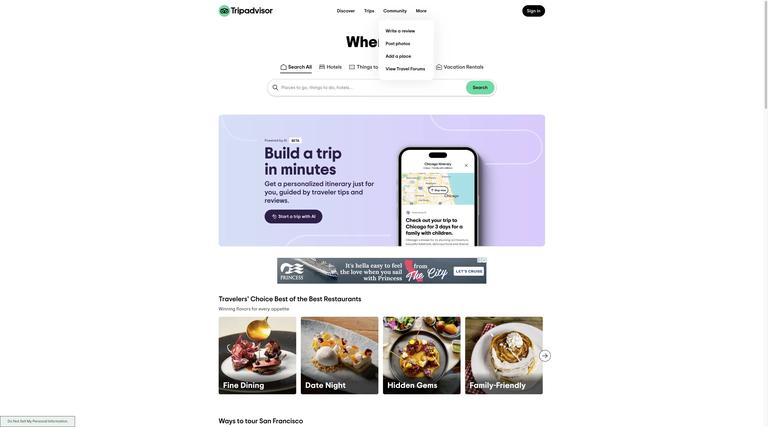 Task type: vqa. For each thing, say whether or not it's contained in the screenshot.
Vacation Rentals
yes



Task type: locate. For each thing, give the bounding box(es) containing it.
1 horizontal spatial in
[[537, 9, 541, 13]]

hidden gems link
[[383, 317, 461, 395]]

1 horizontal spatial best
[[309, 296, 323, 303]]

friendly
[[497, 382, 526, 390]]

information
[[48, 420, 68, 424]]

search
[[288, 65, 305, 70], [473, 85, 488, 90]]

search inside button
[[288, 65, 305, 70]]

search image
[[272, 84, 279, 91]]

sell
[[20, 420, 26, 424]]

0 horizontal spatial ai
[[284, 139, 287, 142]]

1 horizontal spatial search
[[473, 85, 488, 90]]

ai left beta
[[284, 139, 287, 142]]

by inside build a trip in minutes get a personalized itinerary just for you, guided by traveler tips and reviews.
[[303, 189, 311, 196]]

1 vertical spatial by
[[303, 189, 311, 196]]

0 vertical spatial ai
[[284, 139, 287, 142]]

to left tour
[[237, 418, 244, 425]]

0 horizontal spatial in
[[265, 162, 278, 178]]

1 horizontal spatial by
[[303, 189, 311, 196]]

do left "not"
[[8, 420, 12, 424]]

0 horizontal spatial search
[[288, 65, 305, 70]]

a right get
[[278, 181, 282, 188]]

advertisement region
[[278, 258, 487, 284]]

for left every
[[252, 307, 258, 312]]

0 vertical spatial to
[[374, 65, 379, 70]]

restaurants
[[401, 65, 429, 70], [324, 296, 362, 303]]

with
[[302, 215, 311, 219]]

best right the
[[309, 296, 323, 303]]

0 vertical spatial by
[[279, 139, 283, 142]]

in inside build a trip in minutes get a personalized itinerary just for you, guided by traveler tips and reviews.
[[265, 162, 278, 178]]

post photos link
[[384, 37, 430, 50]]

things to do
[[357, 65, 386, 70]]

hotels
[[327, 65, 342, 70]]

a right build
[[304, 146, 313, 162]]

1 horizontal spatial restaurants
[[401, 65, 429, 70]]

beta
[[292, 139, 300, 143]]

0 vertical spatial search
[[288, 65, 305, 70]]

ways
[[219, 418, 236, 425]]

community
[[384, 9, 407, 13]]

1 vertical spatial ai
[[312, 215, 316, 219]]

and
[[351, 189, 363, 196]]

to right things
[[374, 65, 379, 70]]

next image
[[542, 353, 549, 360]]

0 vertical spatial do
[[380, 65, 386, 70]]

menu
[[379, 20, 434, 80]]

1 vertical spatial in
[[265, 162, 278, 178]]

write a review
[[386, 29, 415, 33]]

for right just at the top
[[366, 181, 374, 188]]

by down personalized
[[303, 189, 311, 196]]

search left all
[[288, 65, 305, 70]]

for inside build a trip in minutes get a personalized itinerary just for you, guided by traveler tips and reviews.
[[366, 181, 374, 188]]

discover
[[337, 9, 355, 13]]

travel
[[397, 67, 410, 71]]

a inside button
[[290, 215, 293, 219]]

hidden gems
[[388, 382, 438, 390]]

do not sell my personal information button
[[0, 417, 75, 428]]

sign
[[527, 9, 536, 13]]

tripadvisor image
[[219, 5, 273, 17]]

1 vertical spatial to
[[237, 418, 244, 425]]

0 horizontal spatial trip
[[294, 215, 301, 219]]

0 vertical spatial for
[[366, 181, 374, 188]]

1 horizontal spatial ai
[[312, 215, 316, 219]]

restaurants button
[[392, 62, 430, 73]]

sign in
[[527, 9, 541, 13]]

trip inside build a trip in minutes get a personalized itinerary just for you, guided by traveler tips and reviews.
[[317, 146, 342, 162]]

to?
[[396, 35, 418, 50]]

my
[[27, 420, 32, 424]]

1 vertical spatial trip
[[294, 215, 301, 219]]

search inside "button"
[[473, 85, 488, 90]]

travelers'
[[219, 296, 249, 303]]

things
[[357, 65, 373, 70]]

trip inside button
[[294, 215, 301, 219]]

in up get
[[265, 162, 278, 178]]

view
[[386, 67, 396, 71]]

in
[[537, 9, 541, 13], [265, 162, 278, 178]]

trip
[[317, 146, 342, 162], [294, 215, 301, 219]]

add a place
[[386, 54, 411, 59]]

community button
[[379, 5, 412, 17]]

where to?
[[346, 35, 418, 50]]

start a trip with ai
[[279, 215, 316, 219]]

francisco
[[273, 418, 303, 425]]

things to do button
[[348, 62, 387, 73]]

1 horizontal spatial do
[[380, 65, 386, 70]]

0 vertical spatial trip
[[317, 146, 342, 162]]

fine
[[223, 382, 239, 390]]

travelers' choice best of the best restaurants
[[219, 296, 362, 303]]

post photos
[[386, 41, 410, 46]]

1 horizontal spatial to
[[374, 65, 379, 70]]

1 vertical spatial search
[[473, 85, 488, 90]]

fine dining link
[[219, 317, 296, 395]]

a right write at the right
[[398, 29, 401, 33]]

1 vertical spatial restaurants
[[324, 296, 362, 303]]

0 horizontal spatial by
[[279, 139, 283, 142]]

personalized
[[283, 181, 324, 188]]

night
[[326, 382, 346, 390]]

0 horizontal spatial best
[[275, 296, 288, 303]]

in right sign
[[537, 9, 541, 13]]

by
[[279, 139, 283, 142], [303, 189, 311, 196]]

1 horizontal spatial for
[[366, 181, 374, 188]]

by right powered
[[279, 139, 283, 142]]

ways to tour san francisco
[[219, 418, 303, 425]]

a for write
[[398, 29, 401, 33]]

things to do link
[[349, 64, 386, 70]]

family-friendly link
[[466, 317, 543, 395]]

a right start
[[290, 215, 293, 219]]

best up the appetite
[[275, 296, 288, 303]]

to inside button
[[374, 65, 379, 70]]

write a review link
[[384, 25, 430, 37]]

0 vertical spatial in
[[537, 9, 541, 13]]

winning
[[219, 307, 236, 312]]

write
[[386, 29, 397, 33]]

0 horizontal spatial to
[[237, 418, 244, 425]]

a
[[398, 29, 401, 33], [396, 54, 398, 59], [304, 146, 313, 162], [278, 181, 282, 188], [290, 215, 293, 219]]

ai
[[284, 139, 287, 142], [312, 215, 316, 219]]

guided
[[279, 189, 301, 196]]

ai right with
[[312, 215, 316, 219]]

1 horizontal spatial trip
[[317, 146, 342, 162]]

do
[[380, 65, 386, 70], [8, 420, 12, 424]]

best
[[275, 296, 288, 303], [309, 296, 323, 303]]

tab list
[[0, 61, 764, 74]]

start
[[279, 215, 289, 219]]

0 horizontal spatial for
[[252, 307, 258, 312]]

not
[[13, 420, 19, 424]]

1 vertical spatial for
[[252, 307, 258, 312]]

a for build
[[304, 146, 313, 162]]

dining
[[241, 382, 264, 390]]

0 horizontal spatial do
[[8, 420, 12, 424]]

do not sell my personal information
[[8, 420, 68, 424]]

0 vertical spatial restaurants
[[401, 65, 429, 70]]

date
[[306, 382, 324, 390]]

do down "add"
[[380, 65, 386, 70]]

personal
[[33, 420, 47, 424]]

forums
[[411, 67, 425, 71]]

to
[[374, 65, 379, 70], [237, 418, 244, 425]]

appetite
[[271, 307, 289, 312]]

flavors
[[237, 307, 251, 312]]

just
[[353, 181, 364, 188]]

a for start
[[290, 215, 293, 219]]

date night link
[[301, 317, 379, 395]]

a right "add"
[[396, 54, 398, 59]]

search down the rentals
[[473, 85, 488, 90]]



Task type: describe. For each thing, give the bounding box(es) containing it.
fine dining
[[223, 382, 264, 390]]

powered by ai
[[265, 139, 287, 142]]

every
[[259, 307, 270, 312]]

post
[[386, 41, 395, 46]]

get
[[265, 181, 276, 188]]

minutes
[[281, 162, 337, 178]]

to for ways
[[237, 418, 244, 425]]

discover button
[[333, 5, 360, 17]]

Search search field
[[268, 80, 497, 96]]

2 best from the left
[[309, 296, 323, 303]]

a for add
[[396, 54, 398, 59]]

restaurants link
[[393, 64, 429, 70]]

vacation
[[444, 65, 466, 70]]

all
[[306, 65, 312, 70]]

sign in link
[[523, 5, 546, 17]]

tips
[[338, 189, 349, 196]]

hotels button
[[318, 62, 343, 73]]

restaurants inside button
[[401, 65, 429, 70]]

the
[[297, 296, 308, 303]]

place
[[399, 54, 411, 59]]

search all
[[288, 65, 312, 70]]

winning flavors for every appetite
[[219, 307, 289, 312]]

trips button
[[360, 5, 379, 17]]

rentals
[[467, 65, 484, 70]]

reviews.
[[265, 198, 289, 204]]

date night
[[306, 382, 346, 390]]

tab list containing search all
[[0, 61, 764, 74]]

trip for ai
[[294, 215, 301, 219]]

search for search
[[473, 85, 488, 90]]

family-
[[470, 382, 497, 390]]

0 horizontal spatial restaurants
[[324, 296, 362, 303]]

vacation rentals
[[444, 65, 484, 70]]

gems
[[417, 382, 438, 390]]

where
[[346, 35, 393, 50]]

previous image
[[215, 353, 222, 360]]

to for things
[[374, 65, 379, 70]]

itinerary
[[325, 181, 352, 188]]

trip for minutes
[[317, 146, 342, 162]]

start a trip with ai button
[[265, 210, 323, 224]]

more
[[416, 9, 427, 13]]

search button
[[466, 81, 495, 95]]

menu containing write a review
[[379, 20, 434, 80]]

family-friendly
[[470, 382, 526, 390]]

vacation rentals button
[[435, 62, 485, 73]]

search all button
[[279, 62, 313, 73]]

1 vertical spatial do
[[8, 420, 12, 424]]

san
[[260, 418, 271, 425]]

view travel forums link
[[384, 63, 430, 75]]

add a place link
[[384, 50, 430, 63]]

ai inside button
[[312, 215, 316, 219]]

view travel forums
[[386, 67, 425, 71]]

tour
[[245, 418, 258, 425]]

choice
[[251, 296, 273, 303]]

photos
[[396, 41, 410, 46]]

traveler
[[312, 189, 337, 196]]

vacation rentals link
[[436, 64, 484, 70]]

search for search all
[[288, 65, 305, 70]]

build
[[265, 146, 300, 162]]

Search search field
[[282, 85, 466, 90]]

add
[[386, 54, 395, 59]]

more button
[[412, 5, 432, 17]]

hidden
[[388, 382, 415, 390]]

you,
[[265, 189, 278, 196]]

review
[[402, 29, 415, 33]]

1 best from the left
[[275, 296, 288, 303]]

of
[[290, 296, 296, 303]]

trips
[[364, 9, 375, 13]]

build a trip in minutes get a personalized itinerary just for you, guided by traveler tips and reviews.
[[265, 146, 374, 204]]



